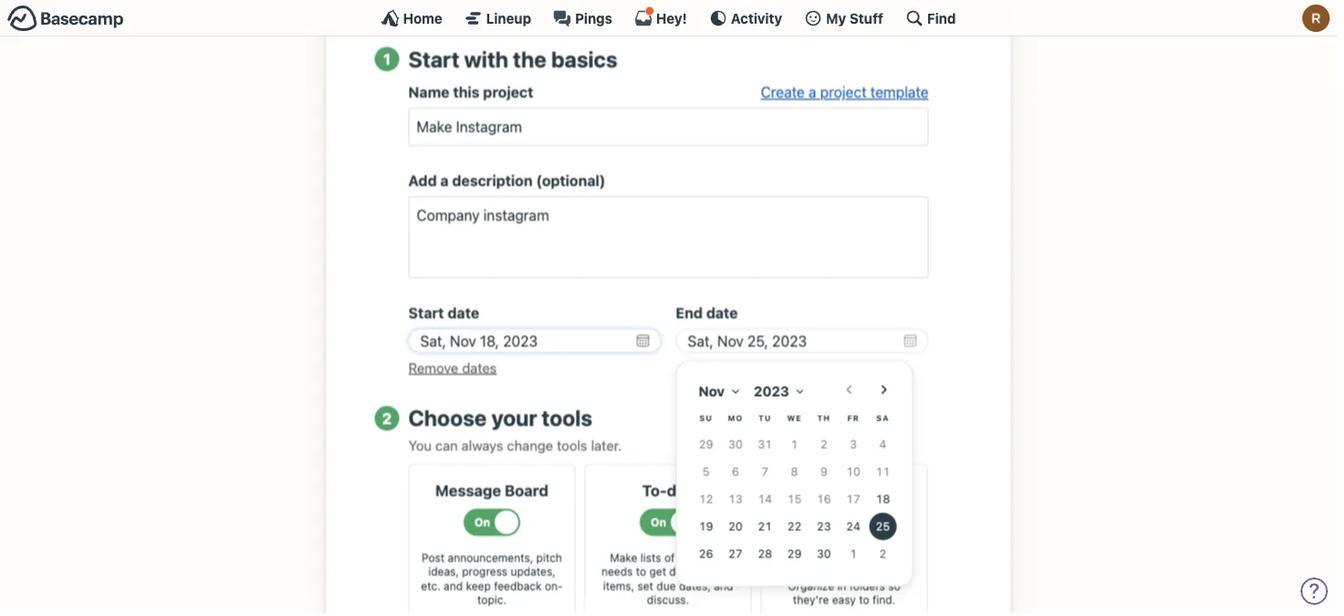 Task type: vqa. For each thing, say whether or not it's contained in the screenshot.


Task type: describe. For each thing, give the bounding box(es) containing it.
date for start date
[[448, 305, 480, 322]]

0 horizontal spatial 1
[[383, 50, 391, 68]]

choose your tools
[[409, 405, 593, 431]]

sa
[[877, 414, 890, 423]]

28
[[758, 547, 773, 560]]

8
[[791, 465, 799, 478]]

24 button
[[840, 513, 868, 541]]

1 horizontal spatial 30 button
[[811, 541, 838, 568]]

19 button
[[693, 513, 720, 541]]

13
[[729, 492, 743, 506]]

0 horizontal spatial 29
[[699, 438, 714, 451]]

25 button
[[870, 513, 897, 541]]

post announcements, pitch ideas, progress updates, etc. and keep feedback on- topic.
[[421, 551, 563, 607]]

find
[[928, 10, 957, 26]]

lineup
[[487, 10, 532, 26]]

create a project template link
[[761, 84, 929, 101]]

etc.
[[421, 580, 441, 593]]

4 button
[[870, 431, 897, 458]]

12
[[699, 492, 714, 506]]

feedback
[[494, 580, 542, 593]]

share docs, files, images, and spreadsheets. organize in folders so they're easy to find.
[[779, 551, 911, 607]]

0 horizontal spatial 1 button
[[781, 431, 809, 458]]

project for a
[[821, 84, 867, 101]]

needs
[[602, 566, 633, 578]]

5
[[703, 465, 710, 478]]

my
[[827, 10, 847, 26]]

su
[[700, 414, 713, 423]]

0 vertical spatial 2 button
[[811, 431, 838, 458]]

switch accounts image
[[7, 5, 124, 33]]

start date
[[409, 305, 480, 322]]

files
[[855, 482, 890, 500]]

0 vertical spatial 30 button
[[722, 431, 750, 458]]

date for end date
[[707, 305, 738, 322]]

hey! button
[[635, 6, 688, 27]]

make
[[610, 551, 638, 564]]

find.
[[873, 594, 896, 607]]

announcements,
[[448, 551, 534, 564]]

keep
[[466, 580, 491, 593]]

set
[[638, 580, 654, 593]]

tu
[[759, 414, 772, 423]]

end date
[[676, 305, 738, 322]]

2023
[[754, 383, 790, 399]]

mo
[[728, 414, 744, 423]]

my stuff button
[[805, 9, 884, 27]]

0 horizontal spatial 29 button
[[693, 431, 720, 458]]

30 for top 30 button
[[729, 438, 743, 451]]

3
[[850, 438, 858, 451]]

28 button
[[752, 541, 779, 568]]

24
[[847, 520, 861, 533]]

hey!
[[657, 10, 688, 26]]

pitch
[[537, 551, 563, 564]]

always
[[462, 437, 504, 453]]

17 button
[[840, 486, 868, 513]]

create a project template
[[761, 84, 929, 101]]

change
[[507, 437, 554, 453]]

1 vertical spatial 1
[[791, 438, 799, 451]]

30 for rightmost 30 button
[[817, 547, 832, 560]]

my stuff
[[827, 10, 884, 26]]

7 button
[[752, 458, 779, 486]]

lists
[[641, 551, 662, 564]]

board
[[505, 482, 549, 500]]

0 vertical spatial 2
[[382, 409, 392, 427]]

this
[[453, 84, 480, 101]]

1 vertical spatial 2 button
[[870, 541, 897, 568]]

14 button
[[752, 486, 779, 513]]

5 button
[[693, 458, 720, 486]]

items,
[[603, 580, 635, 593]]

message
[[436, 482, 502, 500]]

the
[[513, 46, 547, 72]]

docs & files
[[800, 482, 890, 500]]

a for create
[[809, 84, 817, 101]]

1 choose date… field from the left
[[409, 329, 662, 353]]

later.
[[591, 437, 622, 453]]

discuss.
[[647, 594, 690, 607]]

1 vertical spatial tools
[[557, 437, 588, 453]]

create
[[761, 84, 805, 101]]

1 horizontal spatial 29
[[788, 547, 802, 560]]

images,
[[871, 551, 911, 564]]

easy
[[833, 594, 856, 607]]

27
[[729, 547, 743, 560]]

4
[[880, 438, 887, 451]]

1 horizontal spatial 29 button
[[781, 541, 809, 568]]

2 vertical spatial 1
[[850, 547, 858, 560]]

make lists of work that needs to get done, assign items, set due dates, and discuss.
[[602, 551, 735, 607]]

due
[[657, 580, 676, 593]]

in
[[838, 580, 847, 593]]

25
[[876, 520, 891, 533]]

(optional)
[[536, 172, 606, 190]]

2 horizontal spatial 2
[[880, 547, 887, 560]]



Task type: locate. For each thing, give the bounding box(es) containing it.
name this project
[[409, 84, 534, 101]]

1 horizontal spatial 30
[[817, 547, 832, 560]]

10
[[847, 465, 861, 478]]

0 horizontal spatial 2 button
[[811, 431, 838, 458]]

ideas,
[[429, 566, 459, 578]]

0 horizontal spatial choose date… field
[[409, 329, 662, 353]]

15
[[788, 492, 802, 506]]

nov
[[699, 383, 725, 399]]

0 horizontal spatial date
[[448, 305, 480, 322]]

1 horizontal spatial 1 button
[[840, 541, 868, 568]]

0 vertical spatial 30
[[729, 438, 743, 451]]

30 button down 23 in the bottom right of the page
[[811, 541, 838, 568]]

16
[[817, 492, 832, 506]]

1 horizontal spatial 2
[[821, 438, 828, 451]]

dates
[[462, 360, 497, 376]]

6 button
[[722, 458, 750, 486]]

to down the folders
[[860, 594, 870, 607]]

30 button down mo
[[722, 431, 750, 458]]

date right end
[[707, 305, 738, 322]]

to
[[636, 566, 647, 578], [860, 594, 870, 607]]

a right create
[[809, 84, 817, 101]]

2 horizontal spatial and
[[797, 566, 816, 578]]

stuff
[[850, 10, 884, 26]]

0 vertical spatial 1 button
[[781, 431, 809, 458]]

choose date… field up dates
[[409, 329, 662, 353]]

Name this project text field
[[409, 108, 929, 146]]

2 choose date… field from the left
[[676, 329, 929, 353]]

fr
[[848, 414, 860, 423]]

18
[[876, 492, 891, 506]]

can
[[436, 437, 458, 453]]

docs,
[[811, 551, 840, 564]]

1 down home link
[[383, 50, 391, 68]]

Choose date… field
[[409, 329, 662, 353], [676, 329, 929, 353]]

0 horizontal spatial 30 button
[[722, 431, 750, 458]]

to inside make lists of work that needs to get done, assign items, set due dates, and discuss.
[[636, 566, 647, 578]]

0 horizontal spatial 2
[[382, 409, 392, 427]]

23
[[817, 520, 832, 533]]

1 horizontal spatial date
[[707, 305, 738, 322]]

remove
[[409, 360, 459, 376]]

lineup link
[[465, 9, 532, 27]]

2 date from the left
[[707, 305, 738, 322]]

main element
[[0, 0, 1338, 37]]

folders
[[850, 580, 886, 593]]

2 vertical spatial 2
[[880, 547, 887, 560]]

and inside make lists of work that needs to get done, assign items, set due dates, and discuss.
[[714, 580, 734, 593]]

7
[[762, 465, 769, 478]]

0 vertical spatial 29 button
[[693, 431, 720, 458]]

0 horizontal spatial project
[[483, 84, 534, 101]]

1 vertical spatial 30 button
[[811, 541, 838, 568]]

activity
[[731, 10, 783, 26]]

2 button down th
[[811, 431, 838, 458]]

31
[[758, 438, 773, 451]]

choose date… field up 2023
[[676, 329, 929, 353]]

add a description (optional)
[[409, 172, 606, 190]]

1 horizontal spatial a
[[809, 84, 817, 101]]

files,
[[843, 551, 868, 564]]

1 date from the left
[[448, 305, 480, 322]]

and up organize
[[797, 566, 816, 578]]

1 horizontal spatial 1
[[791, 438, 799, 451]]

and inside share docs, files, images, and spreadsheets. organize in folders so they're easy to find.
[[797, 566, 816, 578]]

18 button
[[870, 486, 897, 513]]

1 vertical spatial 30
[[817, 547, 832, 560]]

0 horizontal spatial 30
[[729, 438, 743, 451]]

9 button
[[811, 458, 838, 486]]

2 button down 25
[[870, 541, 897, 568]]

29 down su
[[699, 438, 714, 451]]

start for start with the basics
[[409, 46, 460, 72]]

pings button
[[554, 9, 613, 27]]

2 left the choose
[[382, 409, 392, 427]]

description
[[452, 172, 533, 190]]

start with the basics
[[409, 46, 618, 72]]

to inside share docs, files, images, and spreadsheets. organize in folders so they're easy to find.
[[860, 594, 870, 607]]

30 button
[[722, 431, 750, 458], [811, 541, 838, 568]]

15 button
[[781, 486, 809, 513]]

project
[[483, 84, 534, 101], [821, 84, 867, 101]]

tools left "later."
[[557, 437, 588, 453]]

share
[[779, 551, 808, 564]]

to-dos
[[643, 482, 694, 500]]

basics
[[552, 46, 618, 72]]

that
[[706, 551, 727, 564]]

done,
[[670, 566, 699, 578]]

to-
[[643, 482, 667, 500]]

get
[[650, 566, 667, 578]]

1 vertical spatial 29
[[788, 547, 802, 560]]

Add a description (optional) text field
[[409, 197, 929, 279]]

21 button
[[752, 513, 779, 541]]

0 vertical spatial a
[[809, 84, 817, 101]]

29 button
[[693, 431, 720, 458], [781, 541, 809, 568]]

progress
[[462, 566, 508, 578]]

29 button down su
[[693, 431, 720, 458]]

1 vertical spatial 29 button
[[781, 541, 809, 568]]

1 vertical spatial 2
[[821, 438, 828, 451]]

26
[[699, 547, 714, 560]]

updates,
[[511, 566, 556, 578]]

30 down mo
[[729, 438, 743, 451]]

1 vertical spatial a
[[441, 172, 449, 190]]

ruby image
[[1303, 5, 1331, 32]]

31 button
[[752, 431, 779, 458]]

and inside post announcements, pitch ideas, progress updates, etc. and keep feedback on- topic.
[[444, 580, 463, 593]]

17
[[847, 492, 861, 506]]

2 project from the left
[[821, 84, 867, 101]]

tools up change
[[542, 405, 593, 431]]

start
[[409, 46, 460, 72], [409, 305, 444, 322]]

1 vertical spatial to
[[860, 594, 870, 607]]

1 start from the top
[[409, 46, 460, 72]]

30 down 23 button
[[817, 547, 832, 560]]

and down assign
[[714, 580, 734, 593]]

a
[[809, 84, 817, 101], [441, 172, 449, 190]]

home
[[403, 10, 443, 26]]

2 down 25 button
[[880, 547, 887, 560]]

1 horizontal spatial project
[[821, 84, 867, 101]]

start up remove
[[409, 305, 444, 322]]

we
[[788, 414, 802, 423]]

8 button
[[781, 458, 809, 486]]

0 vertical spatial to
[[636, 566, 647, 578]]

2 start from the top
[[409, 305, 444, 322]]

0 horizontal spatial to
[[636, 566, 647, 578]]

to up set
[[636, 566, 647, 578]]

tools
[[542, 405, 593, 431], [557, 437, 588, 453]]

1 button down we
[[781, 431, 809, 458]]

1 down we
[[791, 438, 799, 451]]

0 vertical spatial 29
[[699, 438, 714, 451]]

dos
[[667, 482, 694, 500]]

assign
[[702, 566, 735, 578]]

project down start with the basics
[[483, 84, 534, 101]]

a right add
[[441, 172, 449, 190]]

date up remove dates link at the bottom left
[[448, 305, 480, 322]]

and
[[797, 566, 816, 578], [444, 580, 463, 593], [714, 580, 734, 593]]

your
[[492, 405, 537, 431]]

11 button
[[870, 458, 897, 486]]

project left template
[[821, 84, 867, 101]]

&
[[841, 482, 852, 500]]

29 down 22 button
[[788, 547, 802, 560]]

post
[[422, 551, 445, 564]]

name
[[409, 84, 450, 101]]

dates,
[[679, 580, 711, 593]]

1 vertical spatial 1 button
[[840, 541, 868, 568]]

template
[[871, 84, 929, 101]]

1 project from the left
[[483, 84, 534, 101]]

0 horizontal spatial a
[[441, 172, 449, 190]]

6
[[732, 465, 740, 478]]

11
[[876, 465, 891, 478]]

1 horizontal spatial and
[[714, 580, 734, 593]]

14
[[758, 492, 773, 506]]

they're
[[793, 594, 830, 607]]

2 down th
[[821, 438, 828, 451]]

10 button
[[840, 458, 868, 486]]

0 vertical spatial start
[[409, 46, 460, 72]]

a for add
[[441, 172, 449, 190]]

activity link
[[709, 9, 783, 27]]

1 up spreadsheets.
[[850, 547, 858, 560]]

and down ideas,
[[444, 580, 463, 593]]

0 vertical spatial tools
[[542, 405, 593, 431]]

29 button down 22
[[781, 541, 809, 568]]

docs
[[800, 482, 837, 500]]

project for this
[[483, 84, 534, 101]]

22 button
[[781, 513, 809, 541]]

1 horizontal spatial to
[[860, 594, 870, 607]]

1 horizontal spatial 2 button
[[870, 541, 897, 568]]

20 button
[[722, 513, 750, 541]]

0 horizontal spatial and
[[444, 580, 463, 593]]

1 button down 24
[[840, 541, 868, 568]]

0 vertical spatial 1
[[383, 50, 391, 68]]

start up name
[[409, 46, 460, 72]]

1 horizontal spatial choose date… field
[[676, 329, 929, 353]]

19
[[699, 520, 714, 533]]

20
[[729, 520, 743, 533]]

2 horizontal spatial 1
[[850, 547, 858, 560]]

start for start date
[[409, 305, 444, 322]]

spreadsheets.
[[819, 566, 892, 578]]

you
[[409, 437, 432, 453]]

1 vertical spatial start
[[409, 305, 444, 322]]



